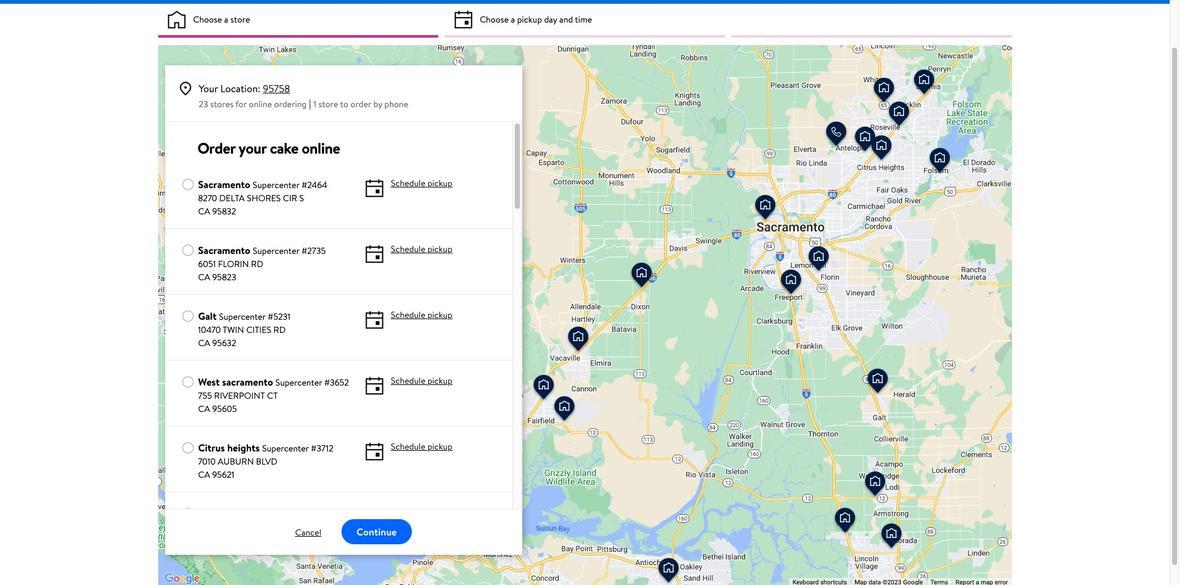 Task type: vqa. For each thing, say whether or not it's contained in the screenshot.
leftmost the "for"
no



Task type: locate. For each thing, give the bounding box(es) containing it.
pickup
[[517, 13, 542, 25], [428, 177, 452, 190], [428, 243, 452, 256], [428, 309, 452, 322], [428, 375, 452, 388], [428, 441, 452, 453], [428, 507, 452, 519]]

supercenter up twin
[[219, 311, 266, 323]]

0 horizontal spatial rd
[[251, 258, 263, 271]]

cities
[[246, 324, 271, 337]]

4 schedule pickup from the top
[[391, 375, 452, 388]]

pickup inside galt option group
[[428, 309, 452, 322]]

schedule pickup link inside the citrus heights option group
[[391, 441, 452, 454]]

twin
[[223, 324, 244, 337]]

sacramento for sacramento supercenter # 2735 6051 florin rd ca 95823
[[198, 244, 250, 258]]

pickup for sacramento supercenter # 2735 6051 florin rd ca 95823
[[428, 243, 452, 256]]

sacramento down 95621 on the left of page
[[198, 507, 250, 521]]

10470
[[198, 324, 221, 337]]

2 schedule from the top
[[391, 243, 425, 256]]

# for galt supercenter # 5231 10470 twin cities rd ca 95632
[[268, 311, 273, 323]]

schedule pickup link inside west sacramento option group
[[391, 375, 452, 388]]

sacramento
[[198, 178, 250, 192], [198, 244, 250, 258], [198, 507, 250, 521]]

0 vertical spatial sacramento
[[198, 178, 250, 192]]

ca inside west sacramento supercenter # 3652 755 riverpoint ct ca 95605
[[198, 403, 210, 416]]

2 ca from the top
[[198, 271, 210, 284]]

choose for choose a store
[[193, 13, 222, 25]]

2 a from the left
[[511, 13, 515, 25]]

95758
[[263, 82, 290, 95]]

1 vertical spatial rd
[[273, 324, 286, 337]]

schedule for west sacramento supercenter # 3652 755 riverpoint ct ca 95605
[[391, 375, 425, 388]]

your
[[199, 82, 218, 95]]

ordering
[[274, 98, 307, 111]]

online
[[249, 98, 272, 111], [302, 138, 340, 159]]

# down s
[[302, 245, 307, 258]]

a
[[224, 13, 228, 25], [511, 13, 515, 25]]

2 schedule pickup link from the top
[[391, 243, 452, 256]]

schedule for sacramento supercenter # 5192
[[391, 507, 425, 519]]

1 radio image from the top
[[181, 244, 195, 258]]

3 schedule pickup link from the top
[[391, 309, 452, 322]]

4 schedule from the top
[[391, 375, 425, 388]]

west sacramento option group
[[165, 361, 512, 427]]

0 horizontal spatial online
[[249, 98, 272, 111]]

schedule pickup inside west sacramento option group
[[391, 375, 452, 388]]

pin nav image
[[178, 81, 193, 97]]

6 schedule from the top
[[391, 507, 425, 519]]

supercenter up blvd
[[262, 443, 309, 455]]

1 vertical spatial online
[[302, 138, 340, 159]]

supercenter inside sacramento supercenter # 2464 8270 delta shores cir s ca 95832
[[253, 179, 300, 192]]

1 horizontal spatial a
[[511, 13, 515, 25]]

# up cities
[[268, 311, 273, 323]]

schedule pickup link for sacramento supercenter # 2735 6051 florin rd ca 95823
[[391, 243, 452, 256]]

stockton supercenter image
[[832, 507, 857, 537], [879, 523, 904, 553]]

sacramento inside sacramento supercenter # 2735 6051 florin rd ca 95823
[[198, 244, 250, 258]]

ca for west sacramento
[[198, 403, 210, 416]]

sacramento for sacramento supercenter # 2464 8270 delta shores cir s ca 95832
[[198, 178, 250, 192]]

7010
[[198, 456, 216, 468]]

choose for choose a pickup day and time
[[480, 13, 509, 25]]

1 schedule pickup from the top
[[391, 177, 452, 190]]

location:
[[220, 82, 261, 95]]

4 ca from the top
[[198, 403, 210, 416]]

ca down 8270
[[198, 205, 210, 218]]

citrus heights supercenter image
[[869, 134, 894, 164]]

# inside sacramento supercenter # 2735 6051 florin rd ca 95823
[[302, 245, 307, 258]]

dixon supercenter image
[[629, 262, 654, 291]]

supercenter up ct
[[276, 377, 322, 389]]

95621
[[212, 469, 234, 482]]

schedule pickup for galt supercenter # 5231 10470 twin cities rd ca 95632
[[391, 309, 452, 322]]

supercenter inside the sacramento supercenter # 5192
[[253, 509, 300, 521]]

1 horizontal spatial choose
[[480, 13, 509, 25]]

3 schedule pickup from the top
[[391, 309, 452, 322]]

1 a from the left
[[224, 13, 228, 25]]

3 ca from the top
[[198, 337, 210, 350]]

schedule pickup link for galt supercenter # 5231 10470 twin cities rd ca 95632
[[391, 309, 452, 322]]

1 horizontal spatial online
[[302, 138, 340, 159]]

ca down 7010
[[198, 469, 210, 482]]

0 horizontal spatial choose
[[193, 13, 222, 25]]

2 sacramento from the top
[[198, 244, 250, 258]]

radio image inside sacramento option group
[[181, 178, 195, 192]]

6 schedule pickup from the top
[[391, 507, 452, 519]]

florin
[[218, 258, 249, 271]]

2 choose from the left
[[480, 13, 509, 25]]

sacramento up florin in the left of the page
[[198, 244, 250, 258]]

stores
[[210, 98, 234, 111]]

0 vertical spatial online
[[249, 98, 272, 111]]

sacramento inside sacramento supercenter # 2464 8270 delta shores cir s ca 95832
[[198, 178, 250, 192]]

# inside sacramento supercenter # 2464 8270 delta shores cir s ca 95832
[[302, 179, 307, 192]]

west sacramento supercenter image
[[753, 194, 778, 224]]

schedule pickup link inside galt option group
[[391, 309, 452, 322]]

heights
[[227, 441, 260, 455]]

online right cake
[[302, 138, 340, 159]]

1 horizontal spatial rd
[[273, 324, 286, 337]]

0 horizontal spatial sacramento supercenter image
[[778, 269, 803, 298]]

schedule pickup link for sacramento supercenter # 5192
[[391, 507, 452, 520]]

order
[[351, 98, 371, 111]]

1 schedule pickup link from the top
[[391, 177, 452, 190]]

continue link
[[341, 520, 412, 545]]

2 radio image from the top
[[181, 376, 195, 389]]

2 sacramento option group from the top
[[165, 229, 512, 295]]

1 vertical spatial sacramento
[[198, 244, 250, 258]]

online right for
[[249, 98, 272, 111]]

# up cancel
[[302, 509, 307, 521]]

antelope supercenter image
[[823, 121, 849, 150]]

pickup inside the citrus heights option group
[[428, 441, 452, 453]]

sacramento supercenter image
[[806, 246, 831, 275], [778, 269, 803, 298]]

supercenter
[[253, 179, 300, 192], [253, 245, 300, 258], [219, 311, 266, 323], [276, 377, 322, 389], [262, 443, 309, 455], [253, 509, 300, 521]]

schedule pickup for sacramento supercenter # 5192
[[391, 507, 452, 519]]

0 vertical spatial rd
[[251, 258, 263, 271]]

map region
[[81, 0, 1045, 586]]

store
[[230, 13, 250, 25], [319, 98, 338, 111]]

schedule pickup
[[391, 177, 452, 190], [391, 243, 452, 256], [391, 309, 452, 322], [391, 375, 452, 388], [391, 441, 452, 453], [391, 507, 452, 519]]

supercenter inside sacramento supercenter # 2735 6051 florin rd ca 95823
[[253, 245, 300, 258]]

4 radio image from the top
[[181, 507, 195, 521]]

choose
[[193, 13, 222, 25], [480, 13, 509, 25]]

# inside galt supercenter # 5231 10470 twin cities rd ca 95632
[[268, 311, 273, 323]]

schedule inside west sacramento option group
[[391, 375, 425, 388]]

pickup for citrus heights supercenter # 3712 7010 auburn blvd ca 95621
[[428, 441, 452, 453]]

rd
[[251, 258, 263, 271], [273, 324, 286, 337]]

radio image
[[181, 244, 195, 258], [181, 376, 195, 389], [181, 441, 195, 455], [181, 507, 195, 521]]

0 vertical spatial store
[[230, 13, 250, 25]]

3652
[[330, 377, 349, 389]]

0 vertical spatial radio image
[[181, 178, 195, 192]]

1 horizontal spatial store
[[319, 98, 338, 111]]

ca inside galt supercenter # 5231 10470 twin cities rd ca 95632
[[198, 337, 210, 350]]

6 schedule pickup link from the top
[[391, 507, 452, 520]]

supercenter inside west sacramento supercenter # 3652 755 riverpoint ct ca 95605
[[276, 377, 322, 389]]

1 choose from the left
[[193, 13, 222, 25]]

radio image inside galt option group
[[181, 310, 195, 323]]

ca down the 6051
[[198, 271, 210, 284]]

3712
[[317, 443, 333, 455]]

rd right florin in the left of the page
[[251, 258, 263, 271]]

1 radio image from the top
[[181, 178, 195, 192]]

radio image inside the citrus heights option group
[[181, 441, 195, 455]]

3 radio image from the top
[[181, 441, 195, 455]]

2 vertical spatial sacramento
[[198, 507, 250, 521]]

4 schedule pickup link from the top
[[391, 375, 452, 388]]

5 schedule pickup link from the top
[[391, 441, 452, 454]]

ca down 755
[[198, 403, 210, 416]]

#
[[302, 179, 307, 192], [302, 245, 307, 258], [268, 311, 273, 323], [324, 377, 330, 389], [311, 443, 317, 455], [302, 509, 307, 521]]

supercenter for sacramento supercenter # 2735 6051 florin rd ca 95823
[[253, 245, 300, 258]]

ca for citrus heights
[[198, 469, 210, 482]]

riverpoint
[[214, 390, 265, 403]]

schedule inside galt option group
[[391, 309, 425, 322]]

supercenter inside citrus heights supercenter # 3712 7010 auburn blvd ca 95621
[[262, 443, 309, 455]]

american canyon supercenter image
[[431, 430, 456, 460]]

pickup for west sacramento supercenter # 3652 755 riverpoint ct ca 95605
[[428, 375, 452, 388]]

# for sacramento supercenter # 5192
[[302, 509, 307, 521]]

5 schedule from the top
[[391, 441, 425, 453]]

supercenter inside galt supercenter # 5231 10470 twin cities rd ca 95632
[[219, 311, 266, 323]]

continue
[[356, 526, 397, 539]]

supercenter up cancel
[[253, 509, 300, 521]]

cancel link
[[295, 527, 321, 540]]

schedule
[[391, 177, 425, 190], [391, 243, 425, 256], [391, 309, 425, 322], [391, 375, 425, 388], [391, 441, 425, 453], [391, 507, 425, 519]]

schedule pickup inside galt option group
[[391, 309, 452, 322]]

1 sacramento from the top
[[198, 178, 250, 192]]

schedule pickup for sacramento supercenter # 2735 6051 florin rd ca 95823
[[391, 243, 452, 256]]

1
[[314, 98, 316, 111]]

ca down 10470
[[198, 337, 210, 350]]

5192
[[307, 509, 324, 521]]

day
[[544, 13, 557, 25]]

# down west sacramento option group
[[311, 443, 317, 455]]

sacramento option group
[[165, 163, 512, 229], [165, 229, 512, 295], [165, 493, 512, 559]]

ca
[[198, 205, 210, 218], [198, 271, 210, 284], [198, 337, 210, 350], [198, 403, 210, 416], [198, 469, 210, 482]]

sacramento
[[222, 376, 273, 389]]

# inside citrus heights supercenter # 3712 7010 auburn blvd ca 95621
[[311, 443, 317, 455]]

95758 button
[[263, 81, 290, 96]]

delta
[[219, 192, 245, 205]]

|
[[309, 97, 311, 111]]

# up s
[[302, 179, 307, 192]]

supercenter up shores
[[253, 179, 300, 192]]

radio image for sacramento supercenter # 2735 6051 florin rd ca 95823
[[181, 244, 195, 258]]

s
[[299, 192, 304, 205]]

radio image
[[181, 178, 195, 192], [181, 310, 195, 323]]

for
[[235, 98, 247, 111]]

galt
[[198, 310, 217, 323]]

radio image inside west sacramento option group
[[181, 376, 195, 389]]

vacaville supercenter image
[[565, 326, 591, 355]]

pickup inside west sacramento option group
[[428, 375, 452, 388]]

schedule pickup link
[[391, 177, 452, 190], [391, 243, 452, 256], [391, 309, 452, 322], [391, 375, 452, 388], [391, 441, 452, 454], [391, 507, 452, 520]]

1 ca from the top
[[198, 205, 210, 218]]

2 radio image from the top
[[181, 310, 195, 323]]

1 vertical spatial radio image
[[181, 310, 195, 323]]

radio image for sacramento
[[181, 178, 195, 192]]

sacramento up delta
[[198, 178, 250, 192]]

schedule inside the citrus heights option group
[[391, 441, 425, 453]]

3 schedule from the top
[[391, 309, 425, 322]]

# inside the sacramento supercenter # 5192
[[302, 509, 307, 521]]

1 schedule from the top
[[391, 177, 425, 190]]

schedule pickup inside the citrus heights option group
[[391, 441, 452, 453]]

1 horizontal spatial sacramento supercenter image
[[806, 246, 831, 275]]

antioch supercenter image
[[656, 558, 681, 586]]

ca inside citrus heights supercenter # 3712 7010 auburn blvd ca 95621
[[198, 469, 210, 482]]

west sacramento supercenter # 3652 755 riverpoint ct ca 95605
[[198, 376, 349, 416]]

3 sacramento from the top
[[198, 507, 250, 521]]

auburn
[[218, 456, 254, 468]]

supercenter left 2735
[[253, 245, 300, 258]]

8270
[[198, 192, 217, 205]]

radio image for citrus heights supercenter # 3712 7010 auburn blvd ca 95621
[[181, 441, 195, 455]]

5 ca from the top
[[198, 469, 210, 482]]

a for pickup
[[511, 13, 515, 25]]

23
[[199, 98, 208, 111]]

rd down 5231
[[273, 324, 286, 337]]

0 horizontal spatial a
[[224, 13, 228, 25]]

order
[[197, 138, 235, 159]]

west
[[198, 376, 220, 389]]

sacramento supercenter # 5192
[[198, 507, 324, 521]]

5 schedule pickup from the top
[[391, 441, 452, 453]]

1 vertical spatial store
[[319, 98, 338, 111]]

2 schedule pickup from the top
[[391, 243, 452, 256]]

schedule pickup link for citrus heights supercenter # 3712 7010 auburn blvd ca 95621
[[391, 441, 452, 454]]

# down galt option group
[[324, 377, 330, 389]]



Task type: describe. For each thing, give the bounding box(es) containing it.
schedule pickup link for west sacramento supercenter # 3652 755 riverpoint ct ca 95605
[[391, 375, 452, 388]]

ca inside sacramento supercenter # 2735 6051 florin rd ca 95823
[[198, 271, 210, 284]]

your
[[239, 138, 266, 159]]

schedule for sacramento supercenter # 2464 8270 delta shores cir s ca 95832
[[391, 177, 425, 190]]

galt option group
[[165, 295, 512, 361]]

lodi supercenter image
[[862, 471, 888, 500]]

choose a store
[[193, 13, 250, 25]]

citrus heights option group
[[165, 427, 512, 493]]

5231
[[273, 311, 290, 323]]

sacramento supercenter image
[[852, 126, 877, 155]]

napa supercenter image
[[417, 357, 442, 386]]

cake
[[270, 138, 298, 159]]

pickup for sacramento supercenter # 5192
[[428, 507, 452, 519]]

suisun city supercenter image
[[552, 396, 577, 425]]

0 horizontal spatial store
[[230, 13, 250, 25]]

2464
[[307, 179, 327, 192]]

95632
[[212, 337, 236, 350]]

# for sacramento supercenter # 2464 8270 delta shores cir s ca 95832
[[302, 179, 307, 192]]

0 horizontal spatial stockton supercenter image
[[832, 507, 857, 537]]

schedule pickup for west sacramento supercenter # 3652 755 riverpoint ct ca 95605
[[391, 375, 452, 388]]

cancel
[[295, 527, 321, 539]]

# inside west sacramento supercenter # 3652 755 riverpoint ct ca 95605
[[324, 377, 330, 389]]

citrus
[[198, 441, 225, 455]]

schedule for sacramento supercenter # 2735 6051 florin rd ca 95823
[[391, 243, 425, 256]]

citrus heights supercenter # 3712 7010 auburn blvd ca 95621
[[198, 441, 333, 482]]

google image
[[161, 571, 202, 586]]

by
[[373, 98, 382, 111]]

roseville supercenter image
[[886, 100, 911, 130]]

schedule for galt supercenter # 5231 10470 twin cities rd ca 95632
[[391, 309, 425, 322]]

time
[[575, 13, 592, 25]]

rd inside sacramento supercenter # 2735 6051 florin rd ca 95823
[[251, 258, 263, 271]]

roseville supercenter image
[[871, 77, 896, 106]]

fairfield supercenter image
[[531, 374, 556, 404]]

95823
[[212, 271, 236, 284]]

and
[[559, 13, 573, 25]]

galt supercenter image
[[865, 368, 890, 397]]

3 sacramento option group from the top
[[165, 493, 512, 559]]

cir
[[283, 192, 297, 205]]

pickup for sacramento supercenter # 2464 8270 delta shores cir s ca 95832
[[428, 177, 452, 190]]

95605
[[212, 403, 237, 416]]

radio image for sacramento supercenter # 5192
[[181, 507, 195, 521]]

sacramento supercenter # 2464 8270 delta shores cir s ca 95832
[[198, 178, 327, 218]]

95832
[[212, 205, 236, 218]]

schedule pickup for sacramento supercenter # 2464 8270 delta shores cir s ca 95832
[[391, 177, 452, 190]]

ca inside sacramento supercenter # 2464 8270 delta shores cir s ca 95832
[[198, 205, 210, 218]]

1 horizontal spatial stockton supercenter image
[[879, 523, 904, 553]]

radio image for west sacramento supercenter # 3652 755 riverpoint ct ca 95605
[[181, 376, 195, 389]]

rocklin supercenter image
[[911, 68, 936, 98]]

2735
[[307, 245, 326, 258]]

# for sacramento supercenter # 2735 6051 florin rd ca 95823
[[302, 245, 307, 258]]

phone
[[384, 98, 408, 111]]

supercenter for sacramento supercenter # 5192
[[253, 509, 300, 521]]

to
[[340, 98, 348, 111]]

6051
[[198, 258, 216, 271]]

choose a pickup day and time
[[480, 13, 592, 25]]

shores
[[247, 192, 281, 205]]

store inside your location: 95758 23 stores for online ordering | 1 store to order by phone
[[319, 98, 338, 111]]

ct
[[267, 390, 278, 403]]

rd inside galt supercenter # 5231 10470 twin cities rd ca 95632
[[273, 324, 286, 337]]

online inside your location: 95758 23 stores for online ordering | 1 store to order by phone
[[249, 98, 272, 111]]

radio image for galt
[[181, 310, 195, 323]]

schedule pickup for citrus heights supercenter # 3712 7010 auburn blvd ca 95621
[[391, 441, 452, 453]]

755
[[198, 390, 212, 403]]

galt supercenter # 5231 10470 twin cities rd ca 95632
[[198, 310, 290, 350]]

schedule pickup link for sacramento supercenter # 2464 8270 delta shores cir s ca 95832
[[391, 177, 452, 190]]

ca for galt
[[198, 337, 210, 350]]

supercenter for galt supercenter # 5231 10470 twin cities rd ca 95632
[[219, 311, 266, 323]]

sacramento for sacramento supercenter # 5192
[[198, 507, 250, 521]]

order your cake online
[[197, 138, 340, 159]]

pickup for galt supercenter # 5231 10470 twin cities rd ca 95632
[[428, 309, 452, 322]]

1 sacramento option group from the top
[[165, 163, 512, 229]]

a for store
[[224, 13, 228, 25]]

sacramento supercenter # 2735 6051 florin rd ca 95823
[[198, 244, 326, 284]]

schedule for citrus heights supercenter # 3712 7010 auburn blvd ca 95621
[[391, 441, 425, 453]]

supercenter for sacramento supercenter # 2464 8270 delta shores cir s ca 95832
[[253, 179, 300, 192]]

folsom supercenter image
[[927, 147, 952, 176]]

your location: 95758 23 stores for online ordering | 1 store to order by phone
[[199, 82, 408, 111]]

blvd
[[256, 456, 277, 468]]



